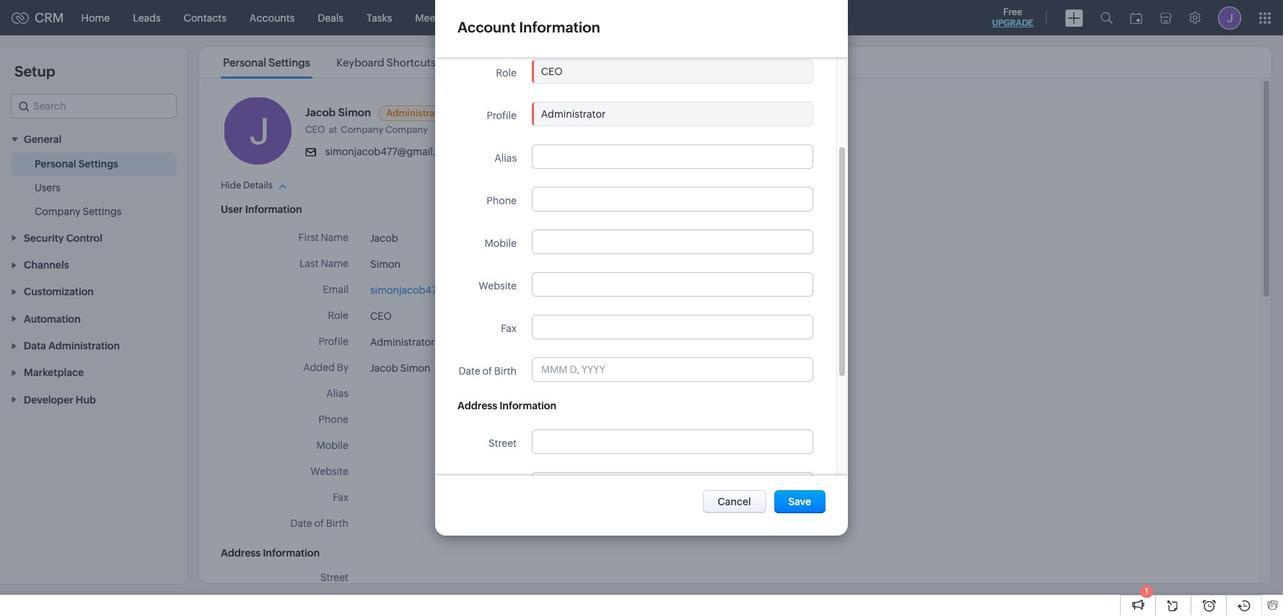 Task type: describe. For each thing, give the bounding box(es) containing it.
0 vertical spatial role
[[496, 67, 517, 79]]

personal settings inside list
[[223, 56, 310, 69]]

tasks link
[[355, 0, 404, 35]]

first name
[[299, 232, 349, 243]]

campaigns
[[588, 12, 642, 23]]

save
[[789, 496, 812, 507]]

0 vertical spatial birth
[[494, 365, 517, 377]]

2 horizontal spatial company
[[385, 124, 428, 135]]

email
[[323, 284, 349, 295]]

pm
[[537, 364, 550, 374]]

home link
[[70, 0, 121, 35]]

last
[[300, 258, 319, 269]]

hide details
[[221, 180, 273, 191]]

free upgrade
[[993, 6, 1034, 28]]

hide details link
[[221, 180, 287, 191]]

1 horizontal spatial mobile
[[485, 238, 517, 249]]

general button
[[0, 126, 188, 153]]

jacob for administrator
[[305, 106, 336, 118]]

1
[[1146, 587, 1149, 596]]

added by
[[303, 362, 349, 373]]

0 vertical spatial phone
[[487, 195, 517, 206]]

users
[[35, 182, 61, 194]]

1 vertical spatial simon
[[370, 258, 401, 270]]

simon for mon, 27 nov 2023 12:54 pm
[[400, 362, 431, 374]]

logo image
[[12, 12, 29, 23]]

ceo for ceo at company company
[[305, 124, 325, 135]]

ceo at company company
[[305, 124, 428, 135]]

1 vertical spatial alias
[[327, 388, 349, 399]]

0 horizontal spatial mobile
[[317, 440, 349, 451]]

cancel button
[[703, 490, 767, 513]]

list containing personal settings
[[210, 47, 449, 78]]

leads
[[133, 12, 161, 23]]

jacob for mon, 27 nov 2023 12:54 pm
[[370, 362, 398, 374]]

leads link
[[121, 0, 172, 35]]

1 vertical spatial fax
[[333, 492, 349, 503]]

personal settings link for users link
[[35, 157, 118, 171]]

personal settings inside general region
[[35, 158, 118, 170]]

profile image
[[1219, 6, 1242, 29]]

last name
[[300, 258, 349, 269]]

0 horizontal spatial role
[[328, 310, 349, 321]]

upgrade
[[993, 18, 1034, 28]]

simonjacob477@gmail.com link
[[370, 284, 502, 296]]

0 horizontal spatial website
[[311, 466, 349, 477]]

by
[[337, 362, 349, 373]]

1 horizontal spatial fax
[[501, 323, 517, 334]]

1 horizontal spatial company
[[341, 124, 384, 135]]

calls
[[482, 12, 505, 23]]

shortcuts
[[387, 56, 436, 69]]

cancel
[[718, 496, 751, 507]]

0 vertical spatial address
[[458, 400, 498, 412]]

general
[[24, 134, 62, 145]]

1 vertical spatial address information
[[221, 547, 320, 559]]

company inside "company settings" link
[[35, 206, 81, 218]]

0 horizontal spatial of
[[315, 518, 324, 529]]

user information
[[221, 204, 302, 215]]

home
[[81, 12, 110, 23]]

2023
[[491, 364, 512, 374]]

0 vertical spatial address information
[[458, 400, 557, 412]]

profile element
[[1210, 0, 1251, 35]]

settings inside list
[[269, 56, 310, 69]]

0 horizontal spatial profile
[[319, 336, 349, 347]]

accounts
[[250, 12, 295, 23]]

settings for personal settings link inside the general region
[[78, 158, 118, 170]]

search element
[[1092, 0, 1122, 35]]

0 vertical spatial date
[[459, 365, 481, 377]]

account
[[458, 19, 516, 35]]

keyboard shortcuts link
[[334, 56, 438, 69]]



Task type: vqa. For each thing, say whether or not it's contained in the screenshot.
bottommost Personal Settings link
yes



Task type: locate. For each thing, give the bounding box(es) containing it.
0 horizontal spatial personal
[[35, 158, 76, 170]]

jacob up at
[[305, 106, 336, 118]]

crm link
[[12, 10, 64, 25]]

calls link
[[471, 0, 516, 35]]

simonjacob477@gmail.com
[[326, 146, 457, 157], [370, 284, 502, 296]]

contacts link
[[172, 0, 238, 35]]

keyboard
[[336, 56, 384, 69]]

jacob simon for mon, 27 nov 2023 12:54 pm
[[370, 362, 431, 374]]

1 vertical spatial settings
[[78, 158, 118, 170]]

simon up the ceo at company company
[[338, 106, 371, 118]]

hide
[[221, 180, 241, 191]]

1 vertical spatial personal
[[35, 158, 76, 170]]

1 horizontal spatial ceo
[[370, 310, 392, 322]]

1 horizontal spatial birth
[[494, 365, 517, 377]]

nov
[[473, 364, 489, 374]]

name right first
[[321, 232, 349, 243]]

mobile
[[485, 238, 517, 249], [317, 440, 349, 451]]

None text field
[[533, 60, 813, 83], [533, 103, 813, 126], [533, 316, 813, 339], [533, 430, 813, 453], [533, 60, 813, 83], [533, 103, 813, 126], [533, 316, 813, 339], [533, 430, 813, 453]]

company down users
[[35, 206, 81, 218]]

keyboard shortcuts
[[336, 56, 436, 69]]

administrator for jacob simon
[[386, 108, 448, 118]]

0 vertical spatial alias
[[495, 152, 517, 164]]

1 vertical spatial ceo
[[370, 310, 392, 322]]

added
[[303, 362, 335, 373]]

phone
[[487, 195, 517, 206], [319, 414, 349, 425]]

1 vertical spatial street
[[321, 572, 349, 583]]

ceo down simonjacob477@gmail.com link
[[370, 310, 392, 322]]

jacob right first name in the left of the page
[[370, 232, 398, 244]]

0 vertical spatial profile
[[487, 110, 517, 121]]

alias
[[495, 152, 517, 164], [327, 388, 349, 399]]

jacob simon for administrator
[[305, 106, 371, 118]]

0 vertical spatial settings
[[269, 56, 310, 69]]

settings
[[269, 56, 310, 69], [78, 158, 118, 170], [83, 206, 122, 218]]

0 vertical spatial personal settings link
[[221, 56, 313, 69]]

reports
[[528, 12, 565, 23]]

deals link
[[306, 0, 355, 35]]

MMM D, YYYY text field
[[533, 358, 813, 381]]

personal up users
[[35, 158, 76, 170]]

company company link
[[341, 124, 432, 135]]

details
[[243, 180, 273, 191]]

1 vertical spatial phone
[[319, 414, 349, 425]]

address
[[458, 400, 498, 412], [221, 547, 261, 559]]

company down shortcuts
[[385, 124, 428, 135]]

name right 'last' on the left
[[321, 258, 349, 269]]

jacob simon up at
[[305, 106, 371, 118]]

role
[[496, 67, 517, 79], [328, 310, 349, 321]]

1 horizontal spatial date
[[459, 365, 481, 377]]

0 horizontal spatial company
[[35, 206, 81, 218]]

general region
[[0, 153, 188, 224]]

ceo
[[305, 124, 325, 135], [370, 310, 392, 322]]

0 horizontal spatial date
[[291, 518, 312, 529]]

deals
[[318, 12, 344, 23]]

administrator
[[386, 108, 448, 118], [370, 336, 435, 348]]

1 horizontal spatial personal
[[223, 56, 266, 69]]

meetings link
[[404, 0, 471, 35]]

address information
[[458, 400, 557, 412], [221, 547, 320, 559]]

information
[[519, 19, 601, 35], [245, 204, 302, 215], [500, 400, 557, 412], [263, 547, 320, 559]]

role down the account
[[496, 67, 517, 79]]

tasks
[[367, 12, 392, 23]]

1 name from the top
[[321, 232, 349, 243]]

1 vertical spatial profile
[[319, 336, 349, 347]]

list
[[210, 47, 449, 78]]

1 vertical spatial date
[[291, 518, 312, 529]]

personal settings link down accounts link
[[221, 56, 313, 69]]

mon, 27 nov 2023 12:54 pm
[[440, 364, 550, 374]]

date of birth
[[459, 365, 517, 377], [291, 518, 349, 529]]

0 vertical spatial simon
[[338, 106, 371, 118]]

personal settings link down general dropdown button
[[35, 157, 118, 171]]

1 vertical spatial name
[[321, 258, 349, 269]]

simon up simonjacob477@gmail.com link
[[370, 258, 401, 270]]

save button
[[774, 490, 826, 513]]

1 vertical spatial address
[[221, 547, 261, 559]]

mon,
[[440, 364, 460, 374]]

simon for administrator
[[338, 106, 371, 118]]

0 vertical spatial jacob simon
[[305, 106, 371, 118]]

1 horizontal spatial date of birth
[[459, 365, 517, 377]]

0 horizontal spatial fax
[[333, 492, 349, 503]]

company
[[341, 124, 384, 135], [385, 124, 428, 135], [35, 206, 81, 218]]

personal settings link inside general region
[[35, 157, 118, 171]]

1 horizontal spatial address
[[458, 400, 498, 412]]

1 horizontal spatial personal settings
[[223, 56, 310, 69]]

campaigns link
[[576, 0, 653, 35]]

1 vertical spatial website
[[311, 466, 349, 477]]

1 horizontal spatial profile
[[487, 110, 517, 121]]

0 vertical spatial ceo
[[305, 124, 325, 135]]

None text field
[[533, 145, 813, 168], [533, 188, 813, 211], [533, 230, 813, 253], [533, 273, 813, 296], [533, 145, 813, 168], [533, 188, 813, 211], [533, 230, 813, 253], [533, 273, 813, 296]]

0 vertical spatial street
[[489, 438, 517, 449]]

first
[[299, 232, 319, 243]]

at
[[329, 124, 337, 135]]

jacob simon
[[305, 106, 371, 118], [370, 362, 431, 374]]

1 vertical spatial date of birth
[[291, 518, 349, 529]]

users link
[[35, 181, 61, 195]]

2 vertical spatial settings
[[83, 206, 122, 218]]

1 horizontal spatial alias
[[495, 152, 517, 164]]

1 vertical spatial personal settings link
[[35, 157, 118, 171]]

1 horizontal spatial street
[[489, 438, 517, 449]]

date
[[459, 365, 481, 377], [291, 518, 312, 529]]

0 vertical spatial administrator
[[386, 108, 448, 118]]

name
[[321, 232, 349, 243], [321, 258, 349, 269]]

12:54
[[514, 364, 536, 374]]

1 vertical spatial jacob
[[370, 232, 398, 244]]

0 vertical spatial of
[[483, 365, 492, 377]]

1 vertical spatial of
[[315, 518, 324, 529]]

settings for "company settings" link
[[83, 206, 122, 218]]

1 vertical spatial personal settings
[[35, 158, 118, 170]]

company settings link
[[35, 205, 122, 219]]

jacob simon left the mon,
[[370, 362, 431, 374]]

account information
[[458, 19, 601, 35]]

1 vertical spatial role
[[328, 310, 349, 321]]

name for first name
[[321, 232, 349, 243]]

0 horizontal spatial date of birth
[[291, 518, 349, 529]]

1 vertical spatial birth
[[326, 518, 349, 529]]

jacob right by
[[370, 362, 398, 374]]

administrator up company company link
[[386, 108, 448, 118]]

calendar image
[[1131, 12, 1143, 23]]

fax
[[501, 323, 517, 334], [333, 492, 349, 503]]

0 vertical spatial mobile
[[485, 238, 517, 249]]

0 horizontal spatial birth
[[326, 518, 349, 529]]

0 vertical spatial date of birth
[[459, 365, 517, 377]]

0 vertical spatial website
[[479, 280, 517, 292]]

administrator for profile
[[370, 336, 435, 348]]

personal settings down accounts link
[[223, 56, 310, 69]]

jacob
[[305, 106, 336, 118], [370, 232, 398, 244], [370, 362, 398, 374]]

0 vertical spatial fax
[[501, 323, 517, 334]]

crm
[[35, 10, 64, 25]]

contacts
[[184, 12, 227, 23]]

of
[[483, 365, 492, 377], [315, 518, 324, 529]]

meetings
[[415, 12, 459, 23]]

company right at
[[341, 124, 384, 135]]

0 horizontal spatial phone
[[319, 414, 349, 425]]

user
[[221, 204, 243, 215]]

company settings
[[35, 206, 122, 218]]

reports link
[[516, 0, 576, 35]]

0 horizontal spatial address information
[[221, 547, 320, 559]]

personal
[[223, 56, 266, 69], [35, 158, 76, 170]]

0 vertical spatial personal settings
[[223, 56, 310, 69]]

personal inside general region
[[35, 158, 76, 170]]

name for last name
[[321, 258, 349, 269]]

personal settings down general dropdown button
[[35, 158, 118, 170]]

setup
[[14, 63, 55, 79]]

0 vertical spatial jacob
[[305, 106, 336, 118]]

profile
[[487, 110, 517, 121], [319, 336, 349, 347]]

0 vertical spatial personal
[[223, 56, 266, 69]]

free
[[1004, 6, 1023, 17]]

0 horizontal spatial personal settings link
[[35, 157, 118, 171]]

street
[[489, 438, 517, 449], [321, 572, 349, 583]]

1 horizontal spatial address information
[[458, 400, 557, 412]]

0 vertical spatial name
[[321, 232, 349, 243]]

search image
[[1101, 12, 1113, 24]]

0 vertical spatial simonjacob477@gmail.com
[[326, 146, 457, 157]]

personal settings link
[[221, 56, 313, 69], [35, 157, 118, 171]]

simon
[[338, 106, 371, 118], [370, 258, 401, 270], [400, 362, 431, 374]]

27
[[462, 364, 472, 374]]

accounts link
[[238, 0, 306, 35]]

0 horizontal spatial alias
[[327, 388, 349, 399]]

0 horizontal spatial personal settings
[[35, 158, 118, 170]]

2 name from the top
[[321, 258, 349, 269]]

0 horizontal spatial ceo
[[305, 124, 325, 135]]

0 horizontal spatial street
[[321, 572, 349, 583]]

role down email
[[328, 310, 349, 321]]

1 vertical spatial simonjacob477@gmail.com
[[370, 284, 502, 296]]

ceo left at
[[305, 124, 325, 135]]

personal settings
[[223, 56, 310, 69], [35, 158, 118, 170]]

personal down accounts link
[[223, 56, 266, 69]]

2 vertical spatial jacob
[[370, 362, 398, 374]]

website
[[479, 280, 517, 292], [311, 466, 349, 477]]

1 vertical spatial mobile
[[317, 440, 349, 451]]

simon left the mon,
[[400, 362, 431, 374]]

2 vertical spatial simon
[[400, 362, 431, 374]]

1 horizontal spatial website
[[479, 280, 517, 292]]

1 horizontal spatial role
[[496, 67, 517, 79]]

1 vertical spatial jacob simon
[[370, 362, 431, 374]]

1 vertical spatial administrator
[[370, 336, 435, 348]]

administrator down simonjacob477@gmail.com link
[[370, 336, 435, 348]]

ceo for ceo
[[370, 310, 392, 322]]

birth
[[494, 365, 517, 377], [326, 518, 349, 529]]

1 horizontal spatial of
[[483, 365, 492, 377]]

0 horizontal spatial address
[[221, 547, 261, 559]]

personal settings link for keyboard shortcuts link
[[221, 56, 313, 69]]

1 horizontal spatial personal settings link
[[221, 56, 313, 69]]

1 horizontal spatial phone
[[487, 195, 517, 206]]



